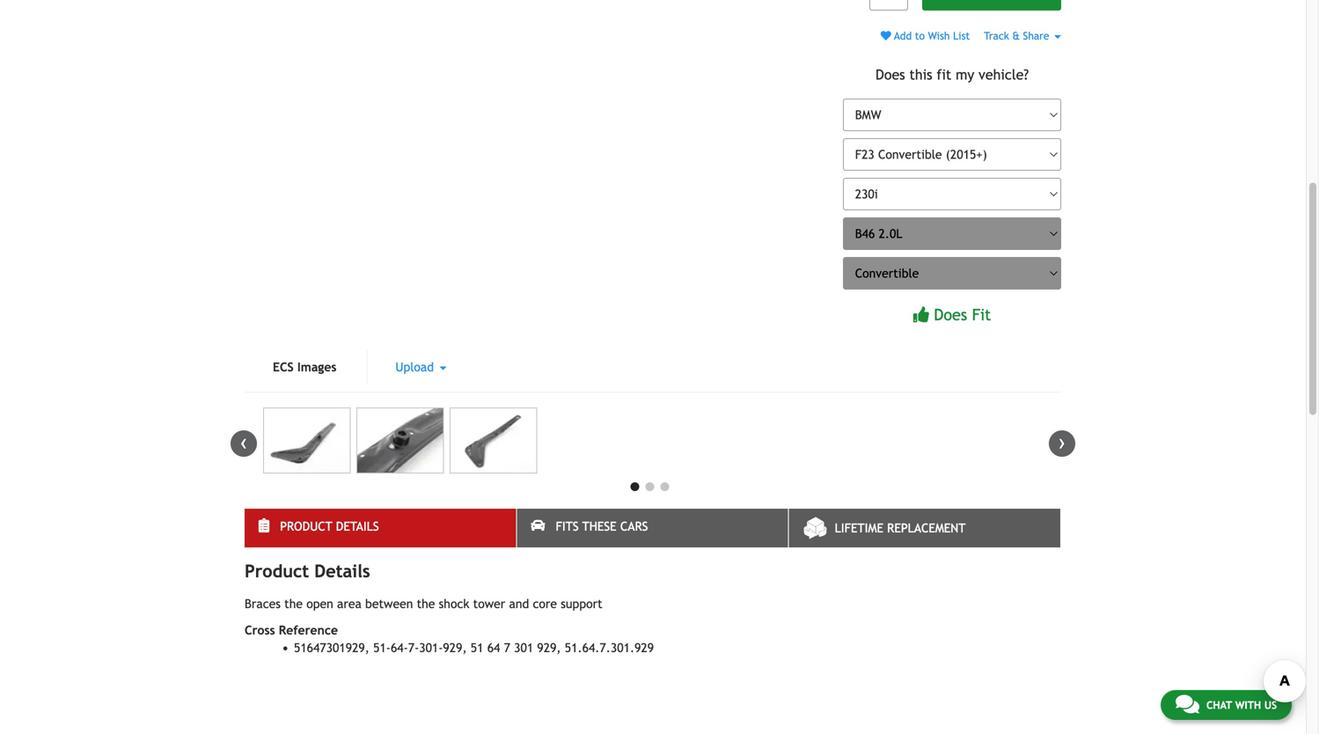 Task type: vqa. For each thing, say whether or not it's contained in the screenshot.
301 at the left bottom
yes



Task type: describe. For each thing, give the bounding box(es) containing it.
51
[[471, 641, 484, 655]]

64
[[488, 641, 500, 655]]

51-
[[373, 641, 391, 655]]

2 929, from the left
[[537, 641, 561, 655]]

product details link
[[245, 509, 516, 548]]

fits these cars link
[[517, 509, 789, 548]]

does for does this fit my vehicle?
[[876, 66, 906, 83]]

fit
[[937, 66, 952, 83]]

ecs images
[[273, 360, 337, 374]]

shock
[[439, 597, 470, 611]]

does for does fit
[[935, 306, 968, 324]]

area
[[337, 597, 362, 611]]

1 vertical spatial product details
[[245, 561, 370, 582]]

reference
[[279, 623, 338, 637]]

cross
[[245, 623, 275, 637]]

0 vertical spatial product
[[280, 519, 333, 534]]

braces
[[245, 597, 281, 611]]

tower
[[473, 597, 506, 611]]

us
[[1265, 699, 1278, 711]]

&
[[1013, 30, 1020, 42]]

my
[[956, 66, 975, 83]]

braces the open area between the shock tower and core support
[[245, 597, 607, 611]]

fits
[[556, 519, 579, 534]]

add to wish list link
[[881, 30, 971, 42]]

fits these cars
[[556, 519, 648, 534]]

list
[[954, 30, 971, 42]]

vehicle?
[[979, 66, 1030, 83]]

fit
[[973, 306, 992, 324]]

lifetime replacement
[[835, 521, 966, 535]]

1 vertical spatial product
[[245, 561, 309, 582]]

‹ link
[[231, 431, 257, 457]]

1 929, from the left
[[443, 641, 467, 655]]

between
[[365, 597, 413, 611]]

chat
[[1207, 699, 1233, 711]]

cars
[[621, 519, 648, 534]]

replacement
[[888, 521, 966, 535]]

ecs images link
[[245, 350, 365, 385]]

2 es#2727930 - 51647301929 - front brace - left - braces the open area between the shock tower and core support - genuine bmw - bmw image from the left
[[357, 408, 444, 474]]

share
[[1024, 30, 1050, 42]]

3 es#2727930 - 51647301929 - front brace - left - braces the open area between the shock tower and core support - genuine bmw - bmw image from the left
[[450, 408, 537, 474]]

chat with us link
[[1161, 690, 1293, 720]]

2 the from the left
[[417, 597, 435, 611]]

51.64.7.301.929
[[565, 641, 654, 655]]

301-
[[419, 641, 443, 655]]

open
[[307, 597, 334, 611]]

comments image
[[1176, 694, 1200, 715]]



Task type: locate. For each thing, give the bounding box(es) containing it.
to
[[916, 30, 925, 42]]

0 vertical spatial does
[[876, 66, 906, 83]]

0 vertical spatial product details
[[280, 519, 379, 534]]

1 the from the left
[[285, 597, 303, 611]]

929, left 51
[[443, 641, 467, 655]]

cross reference 51647301929, 51-64-7-301-929, 51 64 7 301 929, 51.64.7.301.929
[[245, 623, 654, 655]]

›
[[1059, 431, 1066, 454]]

wish
[[929, 30, 951, 42]]

1 horizontal spatial 929,
[[537, 641, 561, 655]]

1 vertical spatial details
[[315, 561, 370, 582]]

and
[[509, 597, 529, 611]]

929, right 301
[[537, 641, 561, 655]]

0 horizontal spatial the
[[285, 597, 303, 611]]

thumbs up image
[[914, 307, 930, 323]]

None text field
[[870, 0, 909, 11]]

product up braces
[[245, 561, 309, 582]]

es#2727930 - 51647301929 - front brace - left - braces the open area between the shock tower and core support - genuine bmw - bmw image
[[263, 408, 351, 474], [357, 408, 444, 474], [450, 408, 537, 474]]

add to wish list
[[892, 30, 971, 42]]

929,
[[443, 641, 467, 655], [537, 641, 561, 655]]

7-
[[408, 641, 419, 655]]

0 vertical spatial details
[[336, 519, 379, 534]]

track & share button
[[985, 30, 1062, 42]]

the left open in the bottom of the page
[[285, 597, 303, 611]]

core
[[533, 597, 557, 611]]

0 horizontal spatial es#2727930 - 51647301929 - front brace - left - braces the open area between the shock tower and core support - genuine bmw - bmw image
[[263, 408, 351, 474]]

add
[[895, 30, 912, 42]]

upload
[[396, 360, 438, 374]]

with
[[1236, 699, 1262, 711]]

51647301929,
[[294, 641, 370, 655]]

› link
[[1050, 431, 1076, 457]]

upload button
[[368, 350, 475, 385]]

1 horizontal spatial the
[[417, 597, 435, 611]]

this
[[910, 66, 933, 83]]

‹
[[240, 431, 247, 454]]

details
[[336, 519, 379, 534], [315, 561, 370, 582]]

1 vertical spatial does
[[935, 306, 968, 324]]

heart image
[[881, 31, 892, 41]]

does
[[876, 66, 906, 83], [935, 306, 968, 324]]

product details
[[280, 519, 379, 534], [245, 561, 370, 582]]

does this fit my vehicle?
[[876, 66, 1030, 83]]

64-
[[391, 641, 408, 655]]

does left the this
[[876, 66, 906, 83]]

0 horizontal spatial 929,
[[443, 641, 467, 655]]

chat with us
[[1207, 699, 1278, 711]]

301
[[514, 641, 534, 655]]

1 es#2727930 - 51647301929 - front brace - left - braces the open area between the shock tower and core support - genuine bmw - bmw image from the left
[[263, 408, 351, 474]]

track
[[985, 30, 1010, 42]]

1 horizontal spatial does
[[935, 306, 968, 324]]

product
[[280, 519, 333, 534], [245, 561, 309, 582]]

ecs
[[273, 360, 294, 374]]

does right thumbs up icon
[[935, 306, 968, 324]]

lifetime replacement link
[[790, 509, 1061, 548]]

track & share
[[985, 30, 1053, 42]]

7
[[504, 641, 511, 655]]

support
[[561, 597, 603, 611]]

product up open in the bottom of the page
[[280, 519, 333, 534]]

images
[[298, 360, 337, 374]]

the
[[285, 597, 303, 611], [417, 597, 435, 611]]

does fit
[[935, 306, 992, 324]]

the left shock
[[417, 597, 435, 611]]

0 horizontal spatial does
[[876, 66, 906, 83]]

1 horizontal spatial es#2727930 - 51647301929 - front brace - left - braces the open area between the shock tower and core support - genuine bmw - bmw image
[[357, 408, 444, 474]]

these
[[583, 519, 617, 534]]

lifetime
[[835, 521, 884, 535]]

2 horizontal spatial es#2727930 - 51647301929 - front brace - left - braces the open area between the shock tower and core support - genuine bmw - bmw image
[[450, 408, 537, 474]]



